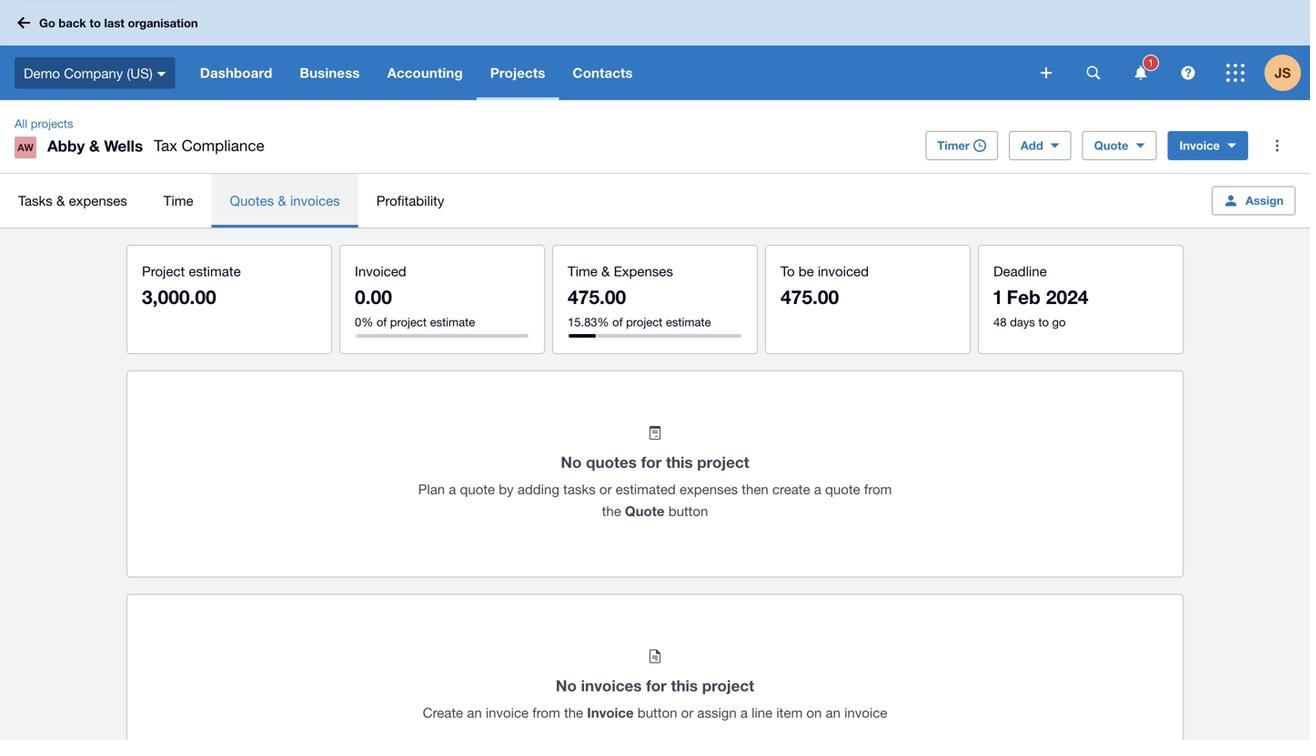 Task type: vqa. For each thing, say whether or not it's contained in the screenshot.
the 475.00
yes



Task type: locate. For each thing, give the bounding box(es) containing it.
quote for quote
[[1095, 138, 1129, 152]]

& right abby
[[89, 137, 100, 155]]

the inside plan a quote by adding tasks or estimated expenses then create a quote from the
[[602, 503, 622, 519]]

1 vertical spatial this
[[671, 676, 698, 695]]

1 horizontal spatial time
[[568, 263, 598, 279]]

quote for quote button
[[625, 503, 665, 519]]

to left last on the top left
[[90, 16, 101, 30]]

0 horizontal spatial time
[[164, 193, 194, 208]]

from
[[865, 481, 893, 497], [533, 705, 561, 721]]

an right on
[[826, 705, 841, 721]]

estimate inside the invoiced 0.00 0% of project estimate
[[430, 315, 475, 329]]

0 vertical spatial expenses
[[69, 193, 127, 208]]

1 horizontal spatial invoice
[[845, 705, 888, 721]]

estimate inside time & expenses 475.00 15.83% of project estimate
[[666, 315, 711, 329]]

the down no invoices for this project on the bottom of the page
[[564, 705, 584, 721]]

project for 0.00
[[390, 315, 427, 329]]

expenses left then
[[680, 481, 738, 497]]

button down estimated
[[669, 503, 709, 519]]

1 vertical spatial or
[[682, 705, 694, 721]]

banner
[[0, 0, 1311, 100]]

a right plan
[[449, 481, 456, 497]]

1 up "48"
[[994, 285, 1002, 308]]

to left go
[[1039, 315, 1050, 329]]

1 horizontal spatial to
[[1039, 315, 1050, 329]]

& inside time & expenses 475.00 15.83% of project estimate
[[602, 263, 610, 279]]

for
[[641, 453, 662, 471], [646, 676, 667, 695]]

expenses down abby & wells
[[69, 193, 127, 208]]

0 vertical spatial to
[[90, 16, 101, 30]]

an right the create
[[467, 705, 482, 721]]

project inside the invoiced 0.00 0% of project estimate
[[390, 315, 427, 329]]

this
[[666, 453, 693, 471], [671, 676, 698, 695]]

2 horizontal spatial a
[[815, 481, 822, 497]]

1 vertical spatial the
[[564, 705, 584, 721]]

0 horizontal spatial 1
[[994, 285, 1002, 308]]

of right 15.83% at the top
[[613, 315, 623, 329]]

invoices up create an invoice from the invoice button or assign a line item on an invoice
[[581, 676, 642, 695]]

estimate down expenses
[[666, 315, 711, 329]]

475.00 down the be
[[781, 285, 840, 308]]

quote down estimated
[[625, 503, 665, 519]]

475.00 up 15.83% at the top
[[568, 285, 627, 308]]

quote
[[1095, 138, 1129, 152], [625, 503, 665, 519]]

& right quotes
[[278, 193, 287, 208]]

an
[[467, 705, 482, 721], [826, 705, 841, 721]]

1 horizontal spatial or
[[682, 705, 694, 721]]

quote
[[460, 481, 495, 497], [826, 481, 861, 497]]

quote left by
[[460, 481, 495, 497]]

create
[[423, 705, 463, 721]]

no quotes for this project
[[561, 453, 750, 471]]

& for quotes
[[278, 193, 287, 208]]

1 horizontal spatial quote
[[1095, 138, 1129, 152]]

time up 15.83% at the top
[[568, 263, 598, 279]]

1 vertical spatial for
[[646, 676, 667, 695]]

accounting button
[[374, 46, 477, 100]]

1 inside popup button
[[1149, 57, 1154, 69]]

& left expenses
[[602, 263, 610, 279]]

svg image up quote popup button
[[1136, 66, 1148, 80]]

dashboard link
[[186, 46, 286, 100]]

0 horizontal spatial quote
[[625, 503, 665, 519]]

1 vertical spatial no
[[556, 676, 577, 695]]

0 horizontal spatial quote
[[460, 481, 495, 497]]

projects button
[[477, 46, 559, 100]]

0 vertical spatial from
[[865, 481, 893, 497]]

0 vertical spatial or
[[600, 481, 612, 497]]

1 vertical spatial from
[[533, 705, 561, 721]]

all
[[15, 117, 27, 131]]

1 horizontal spatial an
[[826, 705, 841, 721]]

project down expenses
[[626, 315, 663, 329]]

for up create an invoice from the invoice button or assign a line item on an invoice
[[646, 676, 667, 695]]

the down estimated
[[602, 503, 622, 519]]

1 vertical spatial expenses
[[680, 481, 738, 497]]

button
[[669, 503, 709, 519], [638, 705, 678, 721]]

time inside time & expenses 475.00 15.83% of project estimate
[[568, 263, 598, 279]]

15.83%
[[568, 315, 610, 329]]

1 horizontal spatial svg image
[[157, 72, 166, 76]]

0 horizontal spatial of
[[377, 315, 387, 329]]

svg image right 1 popup button
[[1182, 66, 1196, 80]]

475.00 inside to be invoiced 475.00
[[781, 285, 840, 308]]

& for abby
[[89, 137, 100, 155]]

invoice down no invoices for this project on the bottom of the page
[[587, 705, 634, 721]]

0 vertical spatial 1
[[1149, 57, 1154, 69]]

for up estimated
[[641, 453, 662, 471]]

2 of from the left
[[613, 315, 623, 329]]

invoiced 0.00 0% of project estimate
[[355, 263, 475, 329]]

1 horizontal spatial a
[[741, 705, 748, 721]]

time down the tax
[[164, 193, 194, 208]]

this for invoices
[[671, 676, 698, 695]]

assign
[[698, 705, 737, 721]]

assign button
[[1213, 186, 1296, 215]]

svg image right the (us)
[[157, 72, 166, 76]]

0 horizontal spatial expenses
[[69, 193, 127, 208]]

button inside create an invoice from the invoice button or assign a line item on an invoice
[[638, 705, 678, 721]]

of inside the invoiced 0.00 0% of project estimate
[[377, 315, 387, 329]]

1 up quote popup button
[[1149, 57, 1154, 69]]

time
[[164, 193, 194, 208], [568, 263, 598, 279]]

1 vertical spatial time
[[568, 263, 598, 279]]

of
[[377, 315, 387, 329], [613, 315, 623, 329]]

timer button
[[926, 131, 999, 160]]

2 horizontal spatial svg image
[[1136, 66, 1148, 80]]

estimate up the 3,000.00
[[189, 263, 241, 279]]

or right tasks
[[600, 481, 612, 497]]

48
[[994, 315, 1007, 329]]

0 vertical spatial for
[[641, 453, 662, 471]]

0 horizontal spatial 475.00
[[568, 285, 627, 308]]

deadline
[[994, 263, 1048, 279]]

compliance
[[182, 137, 265, 154]]

0 vertical spatial the
[[602, 503, 622, 519]]

this up create an invoice from the invoice button or assign a line item on an invoice
[[671, 676, 698, 695]]

0 vertical spatial button
[[669, 503, 709, 519]]

svg image
[[17, 17, 30, 29], [1136, 66, 1148, 80], [157, 72, 166, 76]]

timer
[[938, 138, 970, 152]]

invoice
[[1180, 138, 1221, 152], [587, 705, 634, 721]]

a right create
[[815, 481, 822, 497]]

expenses
[[614, 263, 674, 279]]

0 horizontal spatial to
[[90, 16, 101, 30]]

quote button
[[625, 503, 709, 519]]

or left assign
[[682, 705, 694, 721]]

1 horizontal spatial invoices
[[581, 676, 642, 695]]

this up estimated
[[666, 453, 693, 471]]

475.00 inside time & expenses 475.00 15.83% of project estimate
[[568, 285, 627, 308]]

the
[[602, 503, 622, 519], [564, 705, 584, 721]]

475.00 for time & expenses 475.00 15.83% of project estimate
[[568, 285, 627, 308]]

invoice right the create
[[486, 705, 529, 721]]

project down '0.00'
[[390, 315, 427, 329]]

0 horizontal spatial invoices
[[290, 193, 340, 208]]

invoice up assign button
[[1180, 138, 1221, 152]]

0 vertical spatial no
[[561, 453, 582, 471]]

1 horizontal spatial of
[[613, 315, 623, 329]]

475.00
[[568, 285, 627, 308], [781, 285, 840, 308]]

line
[[752, 705, 773, 721]]

0 vertical spatial time
[[164, 193, 194, 208]]

invoices inside tab
[[290, 193, 340, 208]]

to
[[90, 16, 101, 30], [1039, 315, 1050, 329]]

0 horizontal spatial svg image
[[17, 17, 30, 29]]

1 of from the left
[[377, 315, 387, 329]]

button down no invoices for this project on the bottom of the page
[[638, 705, 678, 721]]

0 horizontal spatial invoice
[[587, 705, 634, 721]]

invoice right on
[[845, 705, 888, 721]]

or inside create an invoice from the invoice button or assign a line item on an invoice
[[682, 705, 694, 721]]

0 horizontal spatial from
[[533, 705, 561, 721]]

quotes & invoices
[[230, 193, 340, 208]]

1 an from the left
[[467, 705, 482, 721]]

for for quotes
[[641, 453, 662, 471]]

estimate right 0%
[[430, 315, 475, 329]]

0 horizontal spatial or
[[600, 481, 612, 497]]

estimate
[[189, 263, 241, 279], [430, 315, 475, 329], [666, 315, 711, 329]]

& inside tab
[[278, 193, 287, 208]]

time for time
[[164, 193, 194, 208]]

0 vertical spatial invoices
[[290, 193, 340, 208]]

1 horizontal spatial quote
[[826, 481, 861, 497]]

quote inside popup button
[[1095, 138, 1129, 152]]

0 vertical spatial invoice
[[1180, 138, 1221, 152]]

or inside plan a quote by adding tasks or estimated expenses then create a quote from the
[[600, 481, 612, 497]]

0 vertical spatial quote
[[1095, 138, 1129, 152]]

of right 0%
[[377, 315, 387, 329]]

no
[[561, 453, 582, 471], [556, 676, 577, 695]]

svg image
[[1227, 64, 1245, 82], [1087, 66, 1101, 80], [1182, 66, 1196, 80], [1042, 67, 1052, 78]]

aw
[[17, 142, 34, 153]]

invoices
[[290, 193, 340, 208], [581, 676, 642, 695]]

1 vertical spatial quote
[[625, 503, 665, 519]]

quote right create
[[826, 481, 861, 497]]

project up assign
[[703, 676, 755, 695]]

button inside quote button
[[669, 503, 709, 519]]

wells
[[104, 137, 143, 155]]

quotes
[[586, 453, 637, 471]]

0 vertical spatial this
[[666, 453, 693, 471]]

estimate inside project estimate 3,000.00
[[189, 263, 241, 279]]

0 horizontal spatial the
[[564, 705, 584, 721]]

0 horizontal spatial invoice
[[486, 705, 529, 721]]

1 horizontal spatial 1
[[1149, 57, 1154, 69]]

quotes
[[230, 193, 274, 208]]

all projects link
[[7, 115, 81, 133]]

for for invoices
[[646, 676, 667, 695]]

1 horizontal spatial the
[[602, 503, 622, 519]]

1 vertical spatial to
[[1039, 315, 1050, 329]]

demo
[[24, 65, 60, 81]]

invoice
[[486, 705, 529, 721], [845, 705, 888, 721]]

0 horizontal spatial estimate
[[189, 263, 241, 279]]

quote right add popup button
[[1095, 138, 1129, 152]]

1
[[1149, 57, 1154, 69], [994, 285, 1002, 308]]

1 475.00 from the left
[[568, 285, 627, 308]]

project up then
[[698, 453, 750, 471]]

1 vertical spatial 1
[[994, 285, 1002, 308]]

1 horizontal spatial estimate
[[430, 315, 475, 329]]

days
[[1011, 315, 1036, 329]]

2 horizontal spatial estimate
[[666, 315, 711, 329]]

0%
[[355, 315, 373, 329]]

1 vertical spatial button
[[638, 705, 678, 721]]

2 475.00 from the left
[[781, 285, 840, 308]]

a left line
[[741, 705, 748, 721]]

invoices right quotes
[[290, 193, 340, 208]]

1 horizontal spatial from
[[865, 481, 893, 497]]

abby & wells
[[47, 137, 143, 155]]

2 invoice from the left
[[845, 705, 888, 721]]

1 horizontal spatial 475.00
[[781, 285, 840, 308]]

& right tasks
[[56, 193, 65, 208]]

0 horizontal spatial an
[[467, 705, 482, 721]]

a inside create an invoice from the invoice button or assign a line item on an invoice
[[741, 705, 748, 721]]

&
[[89, 137, 100, 155], [56, 193, 65, 208], [278, 193, 287, 208], [602, 263, 610, 279]]

1 horizontal spatial expenses
[[680, 481, 738, 497]]

1 horizontal spatial invoice
[[1180, 138, 1221, 152]]

business
[[300, 65, 360, 81]]

a
[[449, 481, 456, 497], [815, 481, 822, 497], [741, 705, 748, 721]]

project
[[390, 315, 427, 329], [626, 315, 663, 329], [698, 453, 750, 471], [703, 676, 755, 695]]

svg image left go
[[17, 17, 30, 29]]

project for quotes
[[698, 453, 750, 471]]



Task type: describe. For each thing, give the bounding box(es) containing it.
tasks
[[564, 481, 596, 497]]

profitability link
[[358, 174, 463, 228]]

tasks & expenses
[[18, 193, 127, 208]]

banner containing dashboard
[[0, 0, 1311, 100]]

this for quotes
[[666, 453, 693, 471]]

invoiced
[[355, 263, 407, 279]]

go
[[1053, 315, 1067, 329]]

tasks & expenses link
[[0, 174, 145, 228]]

plan a quote by adding tasks or estimated expenses then create a quote from the
[[418, 481, 893, 519]]

tax compliance
[[154, 137, 265, 154]]

svg image inside demo company (us) popup button
[[157, 72, 166, 76]]

1 quote from the left
[[460, 481, 495, 497]]

to be invoiced 475.00
[[781, 263, 869, 308]]

svg image inside go back to last organisation link
[[17, 17, 30, 29]]

contacts button
[[559, 46, 647, 100]]

add button
[[1010, 131, 1072, 160]]

accounting
[[387, 65, 463, 81]]

quotes & invoices link
[[212, 174, 358, 228]]

time & expenses 475.00 15.83% of project estimate
[[568, 263, 711, 329]]

then
[[742, 481, 769, 497]]

create
[[773, 481, 811, 497]]

project inside time & expenses 475.00 15.83% of project estimate
[[626, 315, 663, 329]]

item
[[777, 705, 803, 721]]

svg image left 1 popup button
[[1087, 66, 1101, 80]]

demo company (us)
[[24, 65, 153, 81]]

(us)
[[127, 65, 153, 81]]

adding
[[518, 481, 560, 497]]

tasks
[[18, 193, 53, 208]]

to inside deadline 1 feb 2024 48 days to go
[[1039, 315, 1050, 329]]

by
[[499, 481, 514, 497]]

all projects
[[15, 117, 73, 131]]

more options image
[[1260, 127, 1296, 164]]

deadline 1 feb 2024 48 days to go
[[994, 263, 1089, 329]]

be
[[799, 263, 815, 279]]

projects
[[31, 117, 73, 131]]

1 inside deadline 1 feb 2024 48 days to go
[[994, 285, 1002, 308]]

& for time
[[602, 263, 610, 279]]

0 horizontal spatial a
[[449, 481, 456, 497]]

quote button
[[1083, 131, 1158, 160]]

project estimate 3,000.00
[[142, 263, 241, 308]]

business button
[[286, 46, 374, 100]]

invoice inside popup button
[[1180, 138, 1221, 152]]

no invoices for this project
[[556, 676, 755, 695]]

svg image up add popup button
[[1042, 67, 1052, 78]]

js
[[1275, 65, 1292, 81]]

time link
[[145, 174, 212, 228]]

svg image left js
[[1227, 64, 1245, 82]]

quotes & invoices tab
[[212, 174, 358, 228]]

475.00 for to be invoiced 475.00
[[781, 285, 840, 308]]

1 button
[[1123, 46, 1160, 100]]

assign
[[1246, 193, 1285, 208]]

of inside time & expenses 475.00 15.83% of project estimate
[[613, 315, 623, 329]]

contacts
[[573, 65, 633, 81]]

go back to last organisation
[[39, 16, 198, 30]]

add
[[1021, 138, 1044, 152]]

2 quote from the left
[[826, 481, 861, 497]]

abby
[[47, 137, 85, 155]]

1 vertical spatial invoice
[[587, 705, 634, 721]]

profitability
[[377, 193, 445, 208]]

go
[[39, 16, 55, 30]]

on
[[807, 705, 822, 721]]

plan
[[418, 481, 445, 497]]

from inside create an invoice from the invoice button or assign a line item on an invoice
[[533, 705, 561, 721]]

back
[[59, 16, 86, 30]]

from inside plan a quote by adding tasks or estimated expenses then create a quote from the
[[865, 481, 893, 497]]

estimated
[[616, 481, 676, 497]]

company
[[64, 65, 123, 81]]

invoiced
[[818, 263, 869, 279]]

create an invoice from the invoice button or assign a line item on an invoice
[[423, 705, 888, 721]]

dashboard
[[200, 65, 273, 81]]

the inside create an invoice from the invoice button or assign a line item on an invoice
[[564, 705, 584, 721]]

feb
[[1007, 285, 1041, 308]]

1 vertical spatial invoices
[[581, 676, 642, 695]]

no for no invoices for this project
[[556, 676, 577, 695]]

go back to last organisation link
[[11, 7, 209, 39]]

to inside go back to last organisation link
[[90, 16, 101, 30]]

2024
[[1047, 285, 1089, 308]]

svg image inside 1 popup button
[[1136, 66, 1148, 80]]

1 invoice from the left
[[486, 705, 529, 721]]

3,000.00
[[142, 285, 216, 308]]

project
[[142, 263, 185, 279]]

time for time & expenses 475.00 15.83% of project estimate
[[568, 263, 598, 279]]

expenses inside plan a quote by adding tasks or estimated expenses then create a quote from the
[[680, 481, 738, 497]]

to
[[781, 263, 795, 279]]

2 an from the left
[[826, 705, 841, 721]]

projects
[[490, 65, 546, 81]]

0.00
[[355, 285, 392, 308]]

tax
[[154, 137, 177, 154]]

project for invoices
[[703, 676, 755, 695]]

js button
[[1265, 46, 1311, 100]]

& for tasks
[[56, 193, 65, 208]]

no for no quotes for this project
[[561, 453, 582, 471]]

demo company (us) button
[[0, 46, 186, 100]]

invoice button
[[1168, 131, 1249, 160]]

organisation
[[128, 16, 198, 30]]

last
[[104, 16, 125, 30]]



